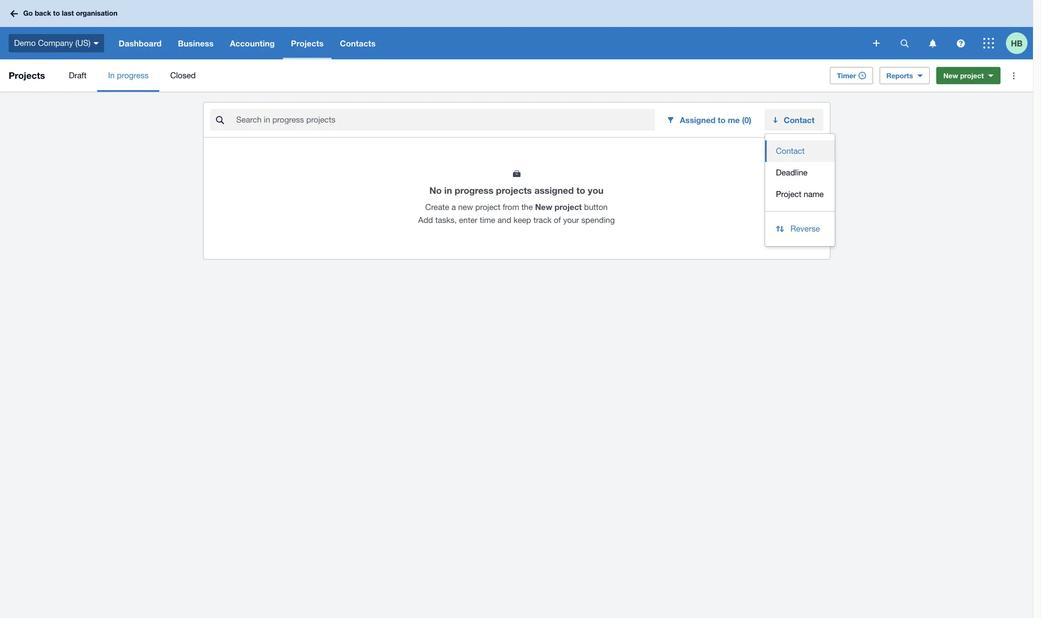 Task type: describe. For each thing, give the bounding box(es) containing it.
add
[[418, 216, 433, 225]]

hb
[[1011, 38, 1023, 48]]

business button
[[170, 27, 222, 59]]

organisation
[[76, 9, 118, 17]]

navigation inside banner
[[111, 27, 866, 59]]

Search in progress projects search field
[[235, 110, 655, 130]]

the
[[522, 203, 533, 212]]

deadline button
[[765, 162, 835, 184]]

you
[[588, 185, 604, 196]]

deadline
[[776, 168, 808, 177]]

contacts
[[340, 38, 376, 48]]

accounting button
[[222, 27, 283, 59]]

timer button
[[830, 67, 873, 84]]

contact button
[[765, 140, 835, 162]]

your
[[563, 216, 579, 225]]

to inside assigned to me (0) popup button
[[718, 115, 726, 125]]

new
[[458, 203, 473, 212]]

reverse button
[[765, 218, 835, 240]]

draft
[[69, 71, 87, 80]]

company
[[38, 38, 73, 47]]

create
[[425, 203, 449, 212]]

time
[[480, 216, 496, 225]]

demo company (us)
[[14, 38, 91, 47]]

no in progress projects assigned to you
[[430, 185, 604, 196]]

assigned to me (0)
[[680, 115, 752, 125]]

project
[[776, 190, 802, 199]]

reports button
[[880, 67, 930, 84]]

of
[[554, 216, 561, 225]]

svg image inside go back to last organisation link
[[10, 10, 18, 17]]

1 horizontal spatial svg image
[[957, 39, 965, 47]]

from
[[503, 203, 519, 212]]

go back to last organisation
[[23, 9, 118, 17]]

dashboard
[[119, 38, 162, 48]]

track
[[534, 216, 552, 225]]

in progress link
[[97, 59, 159, 92]]

go back to last organisation link
[[6, 4, 124, 23]]

demo company (us) button
[[0, 27, 111, 59]]

projects inside dropdown button
[[291, 38, 324, 48]]

project name
[[776, 190, 824, 199]]

project inside popup button
[[961, 71, 984, 80]]

in
[[108, 71, 115, 80]]

timer
[[837, 71, 856, 80]]

contact button
[[765, 109, 824, 131]]

tasks,
[[435, 216, 457, 225]]

in
[[444, 185, 452, 196]]

list box containing contact
[[765, 134, 835, 212]]

back
[[35, 9, 51, 17]]

0 horizontal spatial project
[[476, 203, 501, 212]]

project name button
[[765, 184, 835, 205]]

(0)
[[742, 115, 752, 125]]

1 vertical spatial projects
[[9, 70, 45, 81]]



Task type: vqa. For each thing, say whether or not it's contained in the screenshot.
add
yes



Task type: locate. For each thing, give the bounding box(es) containing it.
0 vertical spatial new
[[944, 71, 959, 80]]

contact inside button
[[776, 146, 805, 156]]

business
[[178, 38, 214, 48]]

reverse
[[791, 224, 820, 233]]

closed
[[170, 71, 196, 80]]

reports
[[887, 71, 913, 80]]

projects
[[291, 38, 324, 48], [9, 70, 45, 81]]

project up the time
[[476, 203, 501, 212]]

2 horizontal spatial project
[[961, 71, 984, 80]]

0 vertical spatial contact
[[784, 115, 815, 125]]

in progress
[[108, 71, 149, 80]]

group containing contact
[[765, 134, 835, 246]]

0 vertical spatial to
[[53, 9, 60, 17]]

more options image
[[1003, 65, 1025, 86]]

new right reports popup button
[[944, 71, 959, 80]]

draft link
[[58, 59, 97, 92]]

1 horizontal spatial project
[[555, 202, 582, 212]]

no
[[430, 185, 442, 196]]

1 horizontal spatial progress
[[455, 185, 494, 196]]

0 horizontal spatial new
[[535, 202, 553, 212]]

contact for contact button
[[776, 146, 805, 156]]

new inside popup button
[[944, 71, 959, 80]]

banner
[[0, 0, 1033, 59]]

new project
[[944, 71, 984, 80]]

banner containing hb
[[0, 0, 1033, 59]]

svg image up new project
[[957, 39, 965, 47]]

navigation
[[111, 27, 866, 59]]

name
[[804, 190, 824, 199]]

accounting
[[230, 38, 275, 48]]

0 horizontal spatial svg image
[[873, 40, 880, 46]]

contact up contact button
[[784, 115, 815, 125]]

1 horizontal spatial new
[[944, 71, 959, 80]]

project left more options image
[[961, 71, 984, 80]]

progress up the new
[[455, 185, 494, 196]]

assigned
[[680, 115, 716, 125]]

projects left contacts popup button
[[291, 38, 324, 48]]

hb button
[[1006, 27, 1033, 59]]

1 horizontal spatial projects
[[291, 38, 324, 48]]

svg image
[[10, 10, 18, 17], [984, 38, 994, 49], [901, 39, 909, 47], [929, 39, 936, 47], [93, 42, 99, 45]]

to left last
[[53, 9, 60, 17]]

0 horizontal spatial projects
[[9, 70, 45, 81]]

to left you
[[577, 185, 585, 196]]

projects
[[496, 185, 532, 196]]

contact up deadline
[[776, 146, 805, 156]]

dashboard link
[[111, 27, 170, 59]]

contacts button
[[332, 27, 384, 59]]

2 horizontal spatial to
[[718, 115, 726, 125]]

closed link
[[159, 59, 207, 92]]

svg image
[[957, 39, 965, 47], [873, 40, 880, 46]]

navigation containing dashboard
[[111, 27, 866, 59]]

contact for contact popup button
[[784, 115, 815, 125]]

to
[[53, 9, 60, 17], [718, 115, 726, 125], [577, 185, 585, 196]]

0 vertical spatial progress
[[117, 71, 149, 80]]

1 horizontal spatial to
[[577, 185, 585, 196]]

to inside go back to last organisation link
[[53, 9, 60, 17]]

demo
[[14, 38, 36, 47]]

list box
[[765, 134, 835, 212]]

new
[[944, 71, 959, 80], [535, 202, 553, 212]]

progress
[[117, 71, 149, 80], [455, 185, 494, 196]]

spending
[[582, 216, 615, 225]]

1 vertical spatial new
[[535, 202, 553, 212]]

assigned
[[535, 185, 574, 196]]

last
[[62, 9, 74, 17]]

new up track
[[535, 202, 553, 212]]

2 vertical spatial to
[[577, 185, 585, 196]]

create a new project from the new project button add tasks, enter time and keep track of your spending
[[418, 202, 615, 225]]

1 vertical spatial to
[[718, 115, 726, 125]]

assigned to me (0) button
[[660, 109, 760, 131]]

contact inside popup button
[[784, 115, 815, 125]]

go
[[23, 9, 33, 17]]

1 vertical spatial contact
[[776, 146, 805, 156]]

project up your
[[555, 202, 582, 212]]

project
[[961, 71, 984, 80], [555, 202, 582, 212], [476, 203, 501, 212]]

projects button
[[283, 27, 332, 59]]

0 horizontal spatial progress
[[117, 71, 149, 80]]

a
[[452, 203, 456, 212]]

enter
[[459, 216, 478, 225]]

progress right "in"
[[117, 71, 149, 80]]

0 vertical spatial projects
[[291, 38, 324, 48]]

keep
[[514, 216, 531, 225]]

(us)
[[75, 38, 91, 47]]

projects down demo
[[9, 70, 45, 81]]

to left me
[[718, 115, 726, 125]]

button
[[584, 203, 608, 212]]

and
[[498, 216, 511, 225]]

1 vertical spatial progress
[[455, 185, 494, 196]]

0 horizontal spatial to
[[53, 9, 60, 17]]

new project button
[[937, 67, 1001, 84]]

group
[[765, 134, 835, 246]]

svg image up reports popup button
[[873, 40, 880, 46]]

contact
[[784, 115, 815, 125], [776, 146, 805, 156]]

svg image inside demo company (us) popup button
[[93, 42, 99, 45]]

new inside create a new project from the new project button add tasks, enter time and keep track of your spending
[[535, 202, 553, 212]]

me
[[728, 115, 740, 125]]



